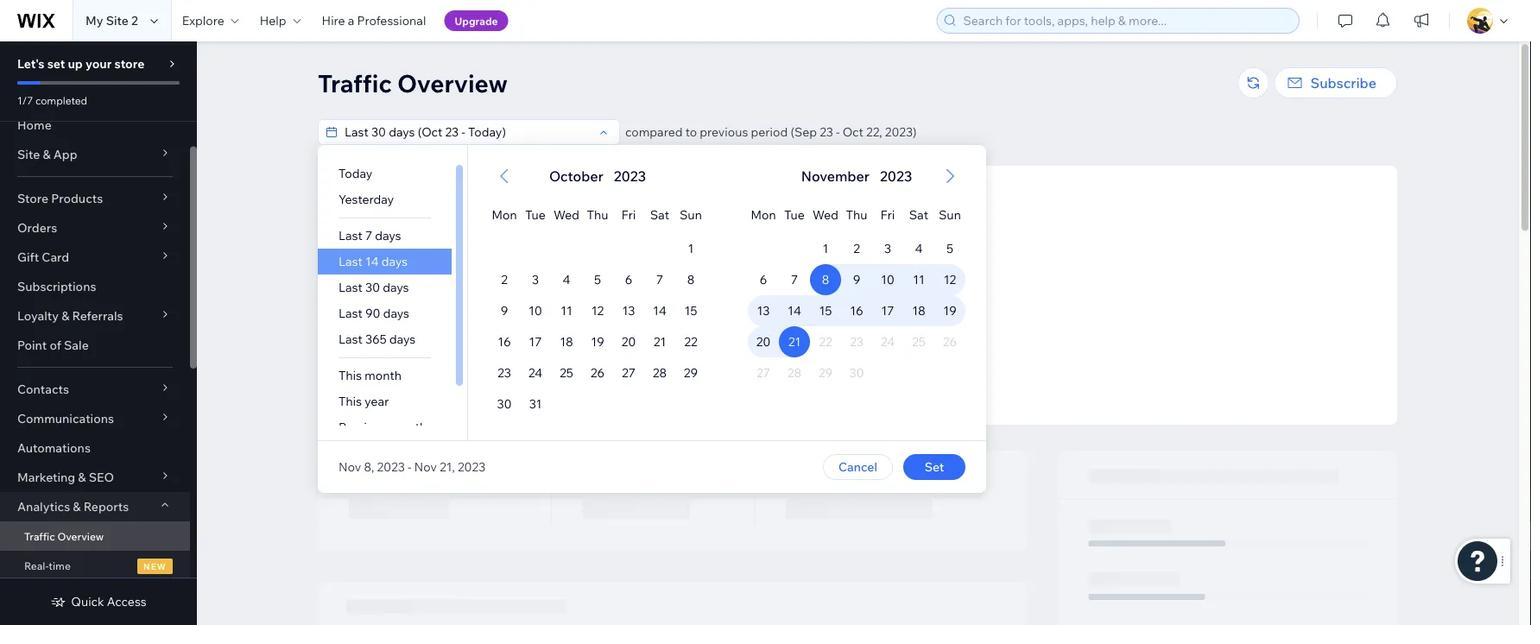 Task type: locate. For each thing, give the bounding box(es) containing it.
2 6 from the left
[[760, 272, 767, 287]]

days up "last 30 days"
[[382, 254, 408, 269]]

your inside not enough traffic you'll get an overview once your site has more traffic.
[[863, 323, 885, 336]]

14 up "last 30 days"
[[365, 254, 379, 269]]

1 13 from the left
[[622, 303, 635, 318]]

help button
[[249, 0, 311, 41]]

0 horizontal spatial 13
[[622, 303, 635, 318]]

0 vertical spatial hire
[[322, 13, 345, 28]]

14 inside list box
[[365, 254, 379, 269]]

2 mon from the left
[[751, 207, 776, 222]]

last left 90
[[339, 306, 363, 321]]

row containing 30
[[489, 389, 707, 420]]

0 horizontal spatial 12
[[592, 303, 604, 318]]

1 horizontal spatial nov
[[414, 460, 437, 475]]

month for this month
[[365, 368, 402, 383]]

8 inside cell
[[822, 272, 829, 287]]

1 vertical spatial 5
[[594, 272, 601, 287]]

point
[[17, 338, 47, 353]]

0 vertical spatial 18
[[912, 303, 926, 318]]

overview down analytics & reports
[[57, 530, 104, 543]]

2 13 from the left
[[757, 303, 770, 318]]

1 horizontal spatial 18
[[912, 303, 926, 318]]

0 vertical spatial 10
[[881, 272, 895, 287]]

wed down november
[[813, 207, 839, 222]]

month for previous month
[[390, 420, 427, 435]]

5
[[947, 241, 954, 256], [594, 272, 601, 287]]

grid
[[468, 145, 727, 441], [727, 145, 986, 441]]

4 last from the top
[[339, 306, 363, 321]]

2 1 from the left
[[823, 241, 829, 256]]

1 this from the top
[[339, 368, 362, 383]]

12
[[944, 272, 956, 287], [592, 303, 604, 318]]

a left the professional at top left
[[348, 13, 355, 28]]

mon tue wed thu down november
[[751, 207, 868, 222]]

1 horizontal spatial 4
[[915, 241, 923, 256]]

enough
[[829, 302, 873, 317]]

previous
[[339, 420, 387, 435]]

page skeleton image
[[318, 451, 1398, 625]]

subscribe
[[1311, 74, 1377, 92]]

time
[[49, 559, 71, 572]]

month up "year"
[[365, 368, 402, 383]]

1 horizontal spatial 21
[[789, 334, 801, 349]]

0 vertical spatial this
[[339, 368, 362, 383]]

1 sat from the left
[[650, 207, 670, 222]]

year
[[365, 394, 389, 409]]

site right my
[[106, 13, 129, 28]]

traffic
[[318, 68, 392, 98], [24, 530, 55, 543]]

11 up has
[[913, 272, 925, 287]]

0 vertical spatial 16
[[850, 303, 863, 318]]

thu down november
[[846, 207, 868, 222]]

last 90 days
[[339, 306, 409, 321]]

18 up 25
[[560, 334, 573, 349]]

traffic down has
[[903, 352, 932, 365]]

2 horizontal spatial 7
[[791, 272, 798, 287]]

a inside hire a professional link
[[348, 13, 355, 28]]

1 last from the top
[[339, 228, 363, 243]]

get
[[759, 323, 775, 336]]

1 vertical spatial 18
[[560, 334, 573, 349]]

0 vertical spatial your
[[86, 56, 112, 71]]

1 vertical spatial a
[[824, 378, 829, 391]]

1 vertical spatial 17
[[529, 334, 542, 349]]

1 horizontal spatial 2
[[501, 272, 508, 287]]

last for last 7 days
[[339, 228, 363, 243]]

1 alert from the left
[[544, 166, 651, 187]]

-
[[836, 124, 840, 140], [408, 460, 412, 475]]

tue for 7
[[785, 207, 805, 222]]

2 nov from the left
[[414, 460, 437, 475]]

wed for 5
[[554, 207, 580, 222]]

this year
[[339, 394, 389, 409]]

1 vertical spatial month
[[390, 420, 427, 435]]

row containing 20
[[748, 327, 966, 358]]

& left app
[[43, 147, 51, 162]]

completed
[[35, 94, 87, 107]]

30
[[365, 280, 380, 295], [497, 396, 512, 412]]

home link
[[0, 111, 190, 140]]

traffic overview down the professional at top left
[[318, 68, 508, 98]]

learn how to boost your traffic link
[[784, 351, 932, 367]]

days
[[375, 228, 401, 243], [382, 254, 408, 269], [383, 280, 409, 295], [383, 306, 409, 321], [389, 332, 416, 347]]

1 grid from the left
[[468, 145, 727, 441]]

0 horizontal spatial 6
[[625, 272, 633, 287]]

0 horizontal spatial 17
[[529, 334, 542, 349]]

alert containing october
[[544, 166, 651, 187]]

30 left "31"
[[497, 396, 512, 412]]

&
[[43, 147, 51, 162], [61, 308, 69, 323], [78, 470, 86, 485], [73, 499, 81, 514]]

last down last 7 days
[[339, 254, 363, 269]]

17 up 24 at the bottom left of page
[[529, 334, 542, 349]]

0 horizontal spatial -
[[408, 460, 412, 475]]

1 vertical spatial overview
[[57, 530, 104, 543]]

to left previous
[[686, 124, 697, 140]]

how
[[814, 352, 834, 365]]

1 horizontal spatial 10
[[881, 272, 895, 287]]

2 tue from the left
[[785, 207, 805, 222]]

period
[[751, 124, 788, 140]]

15 up overview
[[819, 303, 832, 318]]

0 vertical spatial 11
[[913, 272, 925, 287]]

last for last 30 days
[[339, 280, 363, 295]]

1 horizontal spatial hire
[[801, 378, 821, 391]]

nov left 8,
[[339, 460, 361, 475]]

14 left not
[[788, 303, 801, 318]]

13 up 27
[[622, 303, 635, 318]]

1 vertical spatial 3
[[532, 272, 539, 287]]

8 up 22 on the bottom left of page
[[687, 272, 695, 287]]

traffic overview up time
[[24, 530, 104, 543]]

my
[[86, 13, 103, 28]]

traffic inside not enough traffic you'll get an overview once your site has more traffic.
[[875, 302, 911, 317]]

sat down 2023)
[[910, 207, 929, 222]]

traffic overview inside "link"
[[24, 530, 104, 543]]

& for loyalty
[[61, 308, 69, 323]]

2
[[131, 13, 138, 28], [854, 241, 860, 256], [501, 272, 508, 287]]

(sep
[[791, 124, 817, 140]]

0 vertical spatial 4
[[915, 241, 923, 256]]

last 14 days
[[339, 254, 408, 269]]

last left 365
[[339, 332, 363, 347]]

20 left an
[[756, 334, 771, 349]]

fri
[[622, 207, 636, 222], [881, 207, 895, 222]]

0 horizontal spatial tue
[[525, 207, 546, 222]]

1 horizontal spatial 20
[[756, 334, 771, 349]]

1 horizontal spatial mon tue wed thu
[[751, 207, 868, 222]]

0 horizontal spatial 19
[[591, 334, 604, 349]]

0 horizontal spatial to
[[686, 124, 697, 140]]

1 sun from the left
[[680, 207, 702, 222]]

2 fri from the left
[[881, 207, 895, 222]]

0 horizontal spatial fri
[[622, 207, 636, 222]]

last up last 14 days
[[339, 228, 363, 243]]

14
[[365, 254, 379, 269], [653, 303, 667, 318], [788, 303, 801, 318]]

1 horizontal spatial 7
[[656, 272, 663, 287]]

mon tue wed thu for 3
[[492, 207, 608, 222]]

1 horizontal spatial tue
[[785, 207, 805, 222]]

sale
[[64, 338, 89, 353]]

nov
[[339, 460, 361, 475], [414, 460, 437, 475]]

1 vertical spatial 11
[[561, 303, 572, 318]]

1 horizontal spatial traffic overview
[[318, 68, 508, 98]]

traffic up real-
[[24, 530, 55, 543]]

7 inside list box
[[365, 228, 372, 243]]

2023)
[[885, 124, 917, 140]]

3 last from the top
[[339, 280, 363, 295]]

mon tue wed thu down october
[[492, 207, 608, 222]]

2 alert from the left
[[796, 166, 918, 187]]

wed for 9
[[813, 207, 839, 222]]

your right 'boost'
[[879, 352, 900, 365]]

this left "year"
[[339, 394, 362, 409]]

quick
[[71, 594, 104, 609]]

21 inside cell
[[789, 334, 801, 349]]

0 horizontal spatial 15
[[685, 303, 697, 318]]

1 horizontal spatial 30
[[497, 396, 512, 412]]

2 8 from the left
[[822, 272, 829, 287]]

2 sat from the left
[[910, 207, 929, 222]]

alert down oct at the top right of the page
[[796, 166, 918, 187]]

learn
[[784, 352, 811, 365]]

& inside dropdown button
[[78, 470, 86, 485]]

1 vertical spatial traffic
[[24, 530, 55, 543]]

None field
[[339, 120, 593, 144]]

2 this from the top
[[339, 394, 362, 409]]

days up last 90 days
[[383, 280, 409, 295]]

2 row group from the left
[[727, 233, 986, 441]]

overview down upgrade button
[[397, 68, 508, 98]]

row containing 1
[[748, 233, 966, 264]]

today
[[339, 166, 373, 181]]

21 up learn on the bottom right of the page
[[789, 334, 801, 349]]

last down last 14 days
[[339, 280, 363, 295]]

orders
[[17, 220, 57, 235]]

1 horizontal spatial site
[[106, 13, 129, 28]]

2 15 from the left
[[819, 303, 832, 318]]

marketing
[[832, 378, 881, 391]]

2 horizontal spatial 14
[[788, 303, 801, 318]]

2 last from the top
[[339, 254, 363, 269]]

1 21 from the left
[[654, 334, 666, 349]]

alert
[[544, 166, 651, 187], [796, 166, 918, 187]]

grid containing october
[[468, 145, 727, 441]]

2 mon tue wed thu from the left
[[751, 207, 868, 222]]

23 right (sep
[[820, 124, 834, 140]]

25
[[560, 365, 573, 381]]

site
[[106, 13, 129, 28], [17, 147, 40, 162]]

0 horizontal spatial 23
[[498, 365, 511, 381]]

8
[[687, 272, 695, 287], [822, 272, 829, 287]]

1 mon tue wed thu from the left
[[492, 207, 608, 222]]

- left 21,
[[408, 460, 412, 475]]

1/7 completed
[[17, 94, 87, 107]]

90
[[365, 306, 381, 321]]

sun for 8
[[680, 207, 702, 222]]

21 left 22 on the bottom left of page
[[654, 334, 666, 349]]

0 horizontal spatial site
[[17, 147, 40, 162]]

21,
[[440, 460, 455, 475]]

communications
[[17, 411, 114, 426]]

this month
[[339, 368, 402, 383]]

days for last 14 days
[[382, 254, 408, 269]]

a for marketing
[[824, 378, 829, 391]]

month up nov 8, 2023 - nov 21, 2023
[[390, 420, 427, 435]]

has
[[907, 323, 923, 336]]

1 fri from the left
[[622, 207, 636, 222]]

row
[[489, 192, 707, 233], [748, 192, 966, 233], [748, 233, 966, 264], [489, 264, 707, 295], [748, 264, 966, 295], [489, 295, 707, 327], [748, 295, 966, 327], [489, 327, 707, 358], [748, 327, 966, 358], [489, 358, 707, 389], [748, 358, 966, 389], [489, 389, 707, 420]]

your
[[86, 56, 112, 71], [863, 323, 885, 336], [879, 352, 900, 365]]

list box
[[318, 161, 467, 441]]

1 horizontal spatial 8
[[822, 272, 829, 287]]

& left 'reports'
[[73, 499, 81, 514]]

sat for 11
[[910, 207, 929, 222]]

nov left 21,
[[414, 460, 437, 475]]

0 horizontal spatial 14
[[365, 254, 379, 269]]

0 vertical spatial 2
[[131, 13, 138, 28]]

point of sale link
[[0, 331, 190, 360]]

1 vertical spatial this
[[339, 394, 362, 409]]

22,
[[866, 124, 883, 140]]

0 horizontal spatial wed
[[554, 207, 580, 222]]

traffic inside "link"
[[24, 530, 55, 543]]

0 vertical spatial 12
[[944, 272, 956, 287]]

- left oct at the top right of the page
[[836, 124, 840, 140]]

1 horizontal spatial sat
[[910, 207, 929, 222]]

1 horizontal spatial thu
[[846, 207, 868, 222]]

20 up 27
[[622, 334, 636, 349]]

gift
[[17, 250, 39, 265]]

5 last from the top
[[339, 332, 363, 347]]

last for last 365 days
[[339, 332, 363, 347]]

2 grid from the left
[[727, 145, 986, 441]]

30 up 90
[[365, 280, 380, 295]]

& right loyalty
[[61, 308, 69, 323]]

cancel
[[839, 460, 878, 475]]

wed down october
[[554, 207, 580, 222]]

21
[[654, 334, 666, 349], [789, 334, 801, 349]]

contacts
[[17, 382, 69, 397]]

0 horizontal spatial traffic overview
[[24, 530, 104, 543]]

sat down compared at top
[[650, 207, 670, 222]]

17 up site
[[882, 303, 894, 318]]

november
[[801, 168, 870, 185]]

0 horizontal spatial overview
[[57, 530, 104, 543]]

a down how
[[824, 378, 829, 391]]

compared to previous period (sep 23 - oct 22, 2023)
[[625, 124, 917, 140]]

an
[[777, 323, 789, 336]]

a inside hire a marketing expert link
[[824, 378, 829, 391]]

tuesday, november 21, 2023 cell
[[779, 327, 810, 358]]

2023 right 21,
[[458, 460, 486, 475]]

365
[[365, 332, 387, 347]]

explore
[[182, 13, 224, 28]]

your right 'up'
[[86, 56, 112, 71]]

a
[[348, 13, 355, 28], [824, 378, 829, 391]]

& for marketing
[[78, 470, 86, 485]]

1 thu from the left
[[587, 207, 608, 222]]

month
[[365, 368, 402, 383], [390, 420, 427, 435]]

15 up 22 on the bottom left of page
[[685, 303, 697, 318]]

19 up 26
[[591, 334, 604, 349]]

& inside 'popup button'
[[61, 308, 69, 323]]

0 vertical spatial 3
[[884, 241, 892, 256]]

this up this year
[[339, 368, 362, 383]]

2 vertical spatial your
[[879, 352, 900, 365]]

sat
[[650, 207, 670, 222], [910, 207, 929, 222]]

10 up 24 at the bottom left of page
[[529, 303, 542, 318]]

days up last 14 days
[[375, 228, 401, 243]]

0 horizontal spatial traffic
[[24, 530, 55, 543]]

hire right "help" "button"
[[322, 13, 345, 28]]

traffic down hire a professional link
[[318, 68, 392, 98]]

hire down how
[[801, 378, 821, 391]]

your left site
[[863, 323, 885, 336]]

0 horizontal spatial 20
[[622, 334, 636, 349]]

11 up 25
[[561, 303, 572, 318]]

0 horizontal spatial hire
[[322, 13, 345, 28]]

site down home
[[17, 147, 40, 162]]

1 horizontal spatial a
[[824, 378, 829, 391]]

traffic up site
[[875, 302, 911, 317]]

1 horizontal spatial 17
[[882, 303, 894, 318]]

19 up 'more'
[[944, 303, 957, 318]]

0 horizontal spatial alert
[[544, 166, 651, 187]]

0 horizontal spatial 8
[[687, 272, 695, 287]]

1 horizontal spatial 1
[[823, 241, 829, 256]]

2 thu from the left
[[846, 207, 868, 222]]

1 1 from the left
[[688, 241, 694, 256]]

automations
[[17, 441, 91, 456]]

thu down october
[[587, 207, 608, 222]]

wed
[[554, 207, 580, 222], [813, 207, 839, 222]]

communications button
[[0, 404, 190, 434]]

1 horizontal spatial 13
[[757, 303, 770, 318]]

hire inside hire a professional link
[[322, 13, 345, 28]]

1 horizontal spatial 23
[[820, 124, 834, 140]]

0 horizontal spatial 30
[[365, 280, 380, 295]]

1 tue from the left
[[525, 207, 546, 222]]

more
[[926, 323, 951, 336]]

days right 365
[[389, 332, 416, 347]]

0 horizontal spatial mon
[[492, 207, 517, 222]]

1 horizontal spatial alert
[[796, 166, 918, 187]]

19
[[944, 303, 957, 318], [591, 334, 604, 349]]

8 up not
[[822, 272, 829, 287]]

0 horizontal spatial 21
[[654, 334, 666, 349]]

days right 90
[[383, 306, 409, 321]]

0 vertical spatial traffic
[[875, 302, 911, 317]]

2 20 from the left
[[756, 334, 771, 349]]

2 sun from the left
[[939, 207, 961, 222]]

1 vertical spatial 4
[[563, 272, 571, 287]]

12 up 26
[[592, 303, 604, 318]]

2 vertical spatial 2
[[501, 272, 508, 287]]

2023 down compared at top
[[614, 168, 646, 185]]

14 up 28
[[653, 303, 667, 318]]

tue
[[525, 207, 546, 222], [785, 207, 805, 222]]

1 mon from the left
[[492, 207, 517, 222]]

0 horizontal spatial sat
[[650, 207, 670, 222]]

1 horizontal spatial 11
[[913, 272, 925, 287]]

alert down compared at top
[[544, 166, 651, 187]]

0 vertical spatial 5
[[947, 241, 954, 256]]

1 horizontal spatial traffic
[[318, 68, 392, 98]]

1 wed from the left
[[554, 207, 580, 222]]

0 vertical spatial a
[[348, 13, 355, 28]]

2 wed from the left
[[813, 207, 839, 222]]

sun for 12
[[939, 207, 961, 222]]

28
[[653, 365, 667, 381]]

2 21 from the left
[[789, 334, 801, 349]]

row group
[[468, 233, 727, 441], [727, 233, 986, 441]]

days for last 7 days
[[375, 228, 401, 243]]

point of sale
[[17, 338, 89, 353]]

1 vertical spatial 16
[[498, 334, 511, 349]]

1 row group from the left
[[468, 233, 727, 441]]

your inside learn how to boost your traffic link
[[879, 352, 900, 365]]

sun
[[680, 207, 702, 222], [939, 207, 961, 222]]

17
[[882, 303, 894, 318], [529, 334, 542, 349]]

1 horizontal spatial wed
[[813, 207, 839, 222]]

13 up 'get'
[[757, 303, 770, 318]]

1 vertical spatial your
[[863, 323, 885, 336]]

hire inside hire a marketing expert link
[[801, 378, 821, 391]]

& left seo
[[78, 470, 86, 485]]

overview
[[397, 68, 508, 98], [57, 530, 104, 543]]

0 horizontal spatial thu
[[587, 207, 608, 222]]

12 up 'more'
[[944, 272, 956, 287]]

1 horizontal spatial -
[[836, 124, 840, 140]]

23 left 24 at the bottom left of page
[[498, 365, 511, 381]]

hire
[[322, 13, 345, 28], [801, 378, 821, 391]]

seo
[[89, 470, 114, 485]]

10 up not enough traffic you'll get an overview once your site has more traffic.
[[881, 272, 895, 287]]

0 horizontal spatial 4
[[563, 272, 571, 287]]

2 horizontal spatial 2
[[854, 241, 860, 256]]

marketing & seo
[[17, 470, 114, 485]]

0 vertical spatial traffic
[[318, 68, 392, 98]]

1 horizontal spatial overview
[[397, 68, 508, 98]]

18 up has
[[912, 303, 926, 318]]

to right how
[[836, 352, 846, 365]]

1 8 from the left
[[687, 272, 695, 287]]



Task type: vqa. For each thing, say whether or not it's contained in the screenshot.
Create New Folder
no



Task type: describe. For each thing, give the bounding box(es) containing it.
1 horizontal spatial 14
[[653, 303, 667, 318]]

0 horizontal spatial 10
[[529, 303, 542, 318]]

your inside sidebar element
[[86, 56, 112, 71]]

hire for hire a professional
[[322, 13, 345, 28]]

store products
[[17, 191, 103, 206]]

cancel button
[[823, 454, 893, 480]]

real-time
[[24, 559, 71, 572]]

2023 right 8,
[[377, 460, 405, 475]]

row containing 23
[[489, 358, 707, 389]]

help
[[260, 13, 286, 28]]

of
[[50, 338, 61, 353]]

1 vertical spatial traffic
[[903, 352, 932, 365]]

last 365 days
[[339, 332, 416, 347]]

2023 down 2023)
[[880, 168, 912, 185]]

29
[[684, 365, 698, 381]]

mon for 2
[[492, 207, 517, 222]]

grid containing november
[[727, 145, 986, 441]]

loyalty & referrals
[[17, 308, 123, 323]]

fri for 6
[[622, 207, 636, 222]]

set
[[47, 56, 65, 71]]

1 vertical spatial to
[[836, 352, 846, 365]]

site
[[887, 323, 904, 336]]

last for last 90 days
[[339, 306, 363, 321]]

analytics & reports button
[[0, 492, 190, 522]]

referrals
[[72, 308, 123, 323]]

last 7 days
[[339, 228, 401, 243]]

0 horizontal spatial 11
[[561, 303, 572, 318]]

site & app
[[17, 147, 77, 162]]

orders button
[[0, 213, 190, 243]]

let's
[[17, 56, 45, 71]]

overview inside "link"
[[57, 530, 104, 543]]

hire a marketing expert
[[801, 378, 914, 391]]

subscriptions link
[[0, 272, 190, 301]]

not enough traffic you'll get an overview once your site has more traffic.
[[731, 302, 985, 336]]

sidebar element
[[0, 41, 197, 625]]

tue for 3
[[525, 207, 546, 222]]

upgrade
[[455, 14, 498, 27]]

thu for 5
[[587, 207, 608, 222]]

real-
[[24, 559, 49, 572]]

yesterday
[[339, 192, 394, 207]]

mon for 6
[[751, 207, 776, 222]]

learn how to boost your traffic
[[784, 352, 932, 365]]

& for site
[[43, 147, 51, 162]]

1 15 from the left
[[685, 303, 697, 318]]

hire a professional link
[[311, 0, 437, 41]]

row group for grid containing october
[[468, 233, 727, 441]]

automations link
[[0, 434, 190, 463]]

0 vertical spatial 23
[[820, 124, 834, 140]]

0 vertical spatial traffic overview
[[318, 68, 508, 98]]

traffic overview link
[[0, 522, 190, 551]]

0 vertical spatial to
[[686, 124, 697, 140]]

last for last 14 days
[[339, 254, 363, 269]]

reports
[[84, 499, 129, 514]]

31
[[529, 396, 542, 412]]

let's set up your store
[[17, 56, 145, 71]]

analytics
[[17, 499, 70, 514]]

subscriptions
[[17, 279, 96, 294]]

26
[[591, 365, 605, 381]]

24
[[529, 365, 543, 381]]

alert containing november
[[796, 166, 918, 187]]

row group for grid containing november
[[727, 233, 986, 441]]

site & app button
[[0, 140, 190, 169]]

app
[[53, 147, 77, 162]]

1 horizontal spatial 16
[[850, 303, 863, 318]]

Search for tools, apps, help & more... field
[[958, 9, 1294, 33]]

row containing 16
[[489, 327, 707, 358]]

access
[[107, 594, 147, 609]]

set
[[925, 460, 944, 475]]

sat for 7
[[650, 207, 670, 222]]

wednesday, november 8, 2023 cell
[[810, 264, 841, 295]]

analytics & reports
[[17, 499, 129, 514]]

expert
[[883, 378, 914, 391]]

subscribe button
[[1275, 67, 1398, 98]]

0 horizontal spatial 16
[[498, 334, 511, 349]]

1 horizontal spatial 12
[[944, 272, 956, 287]]

0 horizontal spatial 2
[[131, 13, 138, 28]]

a for professional
[[348, 13, 355, 28]]

products
[[51, 191, 103, 206]]

this for this year
[[339, 394, 362, 409]]

contacts button
[[0, 375, 190, 404]]

my site 2
[[86, 13, 138, 28]]

new
[[143, 561, 167, 572]]

loyalty
[[17, 308, 59, 323]]

once
[[837, 323, 861, 336]]

row containing 6
[[748, 264, 966, 295]]

store
[[17, 191, 48, 206]]

this for this month
[[339, 368, 362, 383]]

marketing & seo button
[[0, 463, 190, 492]]

1 6 from the left
[[625, 272, 633, 287]]

october
[[549, 168, 604, 185]]

previous month
[[339, 420, 427, 435]]

1 horizontal spatial 3
[[884, 241, 892, 256]]

traffic.
[[953, 323, 985, 336]]

thu for 9
[[846, 207, 868, 222]]

hire for hire a marketing expert
[[801, 378, 821, 391]]

0 horizontal spatial 18
[[560, 334, 573, 349]]

gift card
[[17, 250, 69, 265]]

0 vertical spatial -
[[836, 124, 840, 140]]

up
[[68, 56, 83, 71]]

last 30 days
[[339, 280, 409, 295]]

mon tue wed thu for 7
[[751, 207, 868, 222]]

days for last 30 days
[[383, 280, 409, 295]]

quick access button
[[50, 594, 147, 610]]

set button
[[904, 454, 966, 480]]

gift card button
[[0, 243, 190, 272]]

1 vertical spatial 2
[[854, 241, 860, 256]]

boost
[[849, 352, 877, 365]]

1 nov from the left
[[339, 460, 361, 475]]

row containing 13
[[748, 295, 966, 327]]

& for analytics
[[73, 499, 81, 514]]

1 20 from the left
[[622, 334, 636, 349]]

nov 8, 2023 - nov 21, 2023
[[339, 460, 486, 475]]

1 vertical spatial 19
[[591, 334, 604, 349]]

card
[[42, 250, 69, 265]]

row containing 2
[[489, 264, 707, 295]]

previous
[[700, 124, 748, 140]]

0 vertical spatial site
[[106, 13, 129, 28]]

loyalty & referrals button
[[0, 301, 190, 331]]

compared
[[625, 124, 683, 140]]

site inside popup button
[[17, 147, 40, 162]]

1 vertical spatial 23
[[498, 365, 511, 381]]

home
[[17, 117, 52, 133]]

list box containing today
[[318, 161, 467, 441]]

8,
[[364, 460, 374, 475]]

quick access
[[71, 594, 147, 609]]

store
[[114, 56, 145, 71]]

0 horizontal spatial 5
[[594, 272, 601, 287]]

22
[[684, 334, 698, 349]]

0 horizontal spatial 3
[[532, 272, 539, 287]]

0 vertical spatial 9
[[853, 272, 861, 287]]

1 horizontal spatial 19
[[944, 303, 957, 318]]

days for last 90 days
[[383, 306, 409, 321]]

you'll
[[731, 323, 756, 336]]

days for last 365 days
[[389, 332, 416, 347]]

row containing 9
[[489, 295, 707, 327]]

0 vertical spatial overview
[[397, 68, 508, 98]]

1 vertical spatial 9
[[501, 303, 508, 318]]

fri for 10
[[881, 207, 895, 222]]



